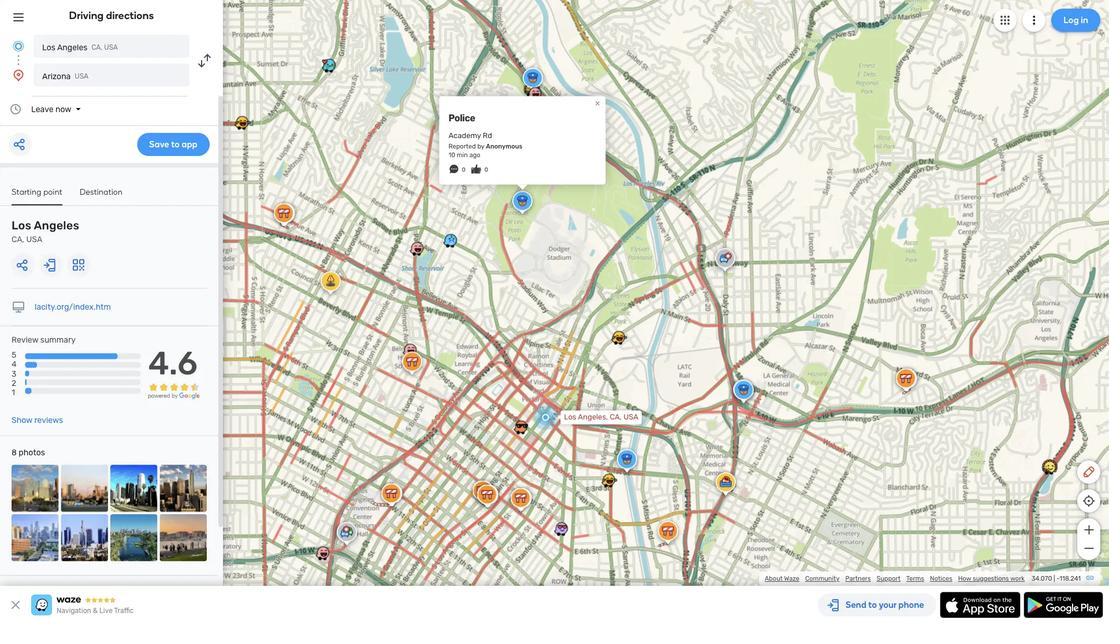 Task type: locate. For each thing, give the bounding box(es) containing it.
usa right the arizona
[[75, 72, 89, 80]]

10
[[449, 151, 456, 159]]

angeles inside los angeles ca, usa
[[34, 219, 79, 232]]

destination button
[[80, 187, 123, 204]]

los angeles, ca, usa
[[564, 413, 639, 422]]

angeles down point
[[34, 219, 79, 232]]

terms link
[[907, 575, 925, 583]]

1 horizontal spatial 0
[[485, 166, 488, 173]]

1 0 from the left
[[462, 166, 466, 173]]

image 2 of los angeles, los angeles image
[[61, 465, 108, 512]]

los
[[42, 42, 55, 52], [12, 219, 31, 232], [564, 413, 577, 422]]

1 vertical spatial angeles
[[34, 219, 79, 232]]

image 8 of los angeles, los angeles image
[[160, 514, 207, 562]]

community
[[806, 575, 840, 583]]

0 vertical spatial angeles
[[57, 42, 88, 52]]

notices
[[931, 575, 953, 583]]

3
[[12, 369, 16, 378]]

los angeles ca, usa down starting point button
[[12, 219, 79, 244]]

also
[[39, 586, 54, 595]]

0 vertical spatial los angeles ca, usa
[[42, 42, 118, 52]]

navigation
[[57, 607, 91, 615]]

0 horizontal spatial los
[[12, 219, 31, 232]]

angeles up arizona usa at the top
[[57, 42, 88, 52]]

angeles
[[57, 42, 88, 52], [34, 219, 79, 232]]

starting point
[[12, 187, 62, 197]]

los down starting point button
[[12, 219, 31, 232]]

academy rd reported by anonymous 10 min ago
[[449, 131, 523, 159]]

0
[[462, 166, 466, 173], [485, 166, 488, 173]]

leave now
[[31, 104, 71, 114]]

ca,
[[92, 43, 103, 51], [12, 235, 24, 244], [610, 413, 622, 422]]

starting
[[12, 187, 41, 197]]

about
[[765, 575, 783, 583]]

2
[[12, 378, 16, 388]]

usa right angeles, at the right bottom
[[624, 413, 639, 422]]

navigation & live traffic
[[57, 607, 134, 615]]

image 4 of los angeles, los angeles image
[[160, 465, 207, 512]]

5 4 3 2 1
[[12, 350, 17, 397]]

34.070
[[1032, 575, 1053, 583]]

show
[[12, 416, 32, 425]]

min
[[457, 151, 468, 159]]

work
[[1011, 575, 1025, 583]]

live
[[99, 607, 113, 615]]

support link
[[877, 575, 901, 583]]

-
[[1057, 575, 1060, 583]]

ca, down driving
[[92, 43, 103, 51]]

0 horizontal spatial 0
[[462, 166, 466, 173]]

1 horizontal spatial los
[[42, 42, 55, 52]]

5
[[12, 350, 16, 360]]

2 vertical spatial los
[[564, 413, 577, 422]]

ca, right angeles, at the right bottom
[[610, 413, 622, 422]]

location image
[[12, 68, 25, 82]]

los inside los angeles ca, usa
[[12, 219, 31, 232]]

2 0 from the left
[[485, 166, 488, 173]]

los angeles ca, usa down driving
[[42, 42, 118, 52]]

about waze link
[[765, 575, 800, 583]]

suggestions
[[973, 575, 1010, 583]]

people
[[12, 586, 37, 595]]

driving directions
[[69, 9, 154, 22]]

&
[[93, 607, 98, 615]]

image 3 of los angeles, los angeles image
[[110, 465, 157, 512]]

los up the arizona
[[42, 42, 55, 52]]

0 down academy rd reported by anonymous 10 min ago
[[485, 166, 488, 173]]

how suggestions work link
[[959, 575, 1025, 583]]

starting point button
[[12, 187, 62, 205]]

8 photos
[[12, 448, 45, 457]]

1 horizontal spatial ca,
[[92, 43, 103, 51]]

los left angeles, at the right bottom
[[564, 413, 577, 422]]

usa inside arizona usa
[[75, 72, 89, 80]]

1 vertical spatial los
[[12, 219, 31, 232]]

police
[[449, 113, 475, 124]]

1 vertical spatial los angeles ca, usa
[[12, 219, 79, 244]]

zoom in image
[[1082, 523, 1097, 537]]

2 vertical spatial ca,
[[610, 413, 622, 422]]

0 horizontal spatial ca,
[[12, 235, 24, 244]]

0 vertical spatial ca,
[[92, 43, 103, 51]]

1 vertical spatial ca,
[[12, 235, 24, 244]]

0 down min
[[462, 166, 466, 173]]

usa down starting point button
[[26, 235, 42, 244]]

0 vertical spatial los
[[42, 42, 55, 52]]

now
[[55, 104, 71, 114]]

usa
[[104, 43, 118, 51], [75, 72, 89, 80], [26, 235, 42, 244], [624, 413, 639, 422]]

reviews
[[34, 416, 63, 425]]

pencil image
[[1082, 465, 1096, 479]]

ca, down starting point button
[[12, 235, 24, 244]]

x image
[[9, 598, 23, 612]]

los angeles ca, usa
[[42, 42, 118, 52], [12, 219, 79, 244]]

review summary
[[12, 335, 76, 345]]



Task type: vqa. For each thing, say whether or not it's contained in the screenshot.
Dallas, for Dallas, Dallas opening hours
no



Task type: describe. For each thing, give the bounding box(es) containing it.
terms
[[907, 575, 925, 583]]

image 1 of los angeles, los angeles image
[[12, 465, 59, 512]]

academy
[[449, 131, 481, 140]]

link image
[[1086, 573, 1095, 583]]

notices link
[[931, 575, 953, 583]]

lacity.org/index.htm
[[35, 302, 111, 312]]

computer image
[[12, 300, 25, 314]]

current location image
[[12, 39, 25, 53]]

people also search for
[[12, 586, 94, 595]]

for
[[84, 586, 94, 595]]

anonymous
[[486, 142, 523, 150]]

lacity.org/index.htm link
[[35, 302, 111, 312]]

|
[[1054, 575, 1056, 583]]

4
[[12, 360, 17, 369]]

zoom out image
[[1082, 542, 1097, 555]]

arizona
[[42, 71, 71, 81]]

ago
[[470, 151, 481, 159]]

search
[[56, 586, 82, 595]]

image 7 of los angeles, los angeles image
[[110, 514, 157, 562]]

partners
[[846, 575, 871, 583]]

× link
[[593, 98, 603, 109]]

×
[[595, 98, 600, 109]]

leave
[[31, 104, 53, 114]]

image 6 of los angeles, los angeles image
[[61, 514, 108, 562]]

driving
[[69, 9, 104, 22]]

waze
[[785, 575, 800, 583]]

118.241
[[1060, 575, 1081, 583]]

image 5 of los angeles, los angeles image
[[12, 514, 59, 562]]

how
[[959, 575, 972, 583]]

destination
[[80, 187, 123, 197]]

support
[[877, 575, 901, 583]]

8
[[12, 448, 17, 457]]

34.070 | -118.241
[[1032, 575, 1081, 583]]

1
[[12, 387, 15, 397]]

clock image
[[9, 102, 23, 116]]

community link
[[806, 575, 840, 583]]

photos
[[19, 448, 45, 457]]

2 horizontal spatial ca,
[[610, 413, 622, 422]]

2 horizontal spatial los
[[564, 413, 577, 422]]

review
[[12, 335, 38, 345]]

4.6
[[148, 344, 198, 382]]

angeles,
[[578, 413, 608, 422]]

point
[[43, 187, 62, 197]]

directions
[[106, 9, 154, 22]]

reported
[[449, 142, 476, 150]]

usa down the "driving directions"
[[104, 43, 118, 51]]

show reviews
[[12, 416, 63, 425]]

by
[[478, 142, 485, 150]]

partners link
[[846, 575, 871, 583]]

traffic
[[114, 607, 134, 615]]

about waze community partners support terms notices how suggestions work
[[765, 575, 1025, 583]]

arizona usa
[[42, 71, 89, 81]]

summary
[[40, 335, 76, 345]]

rd
[[483, 131, 492, 140]]



